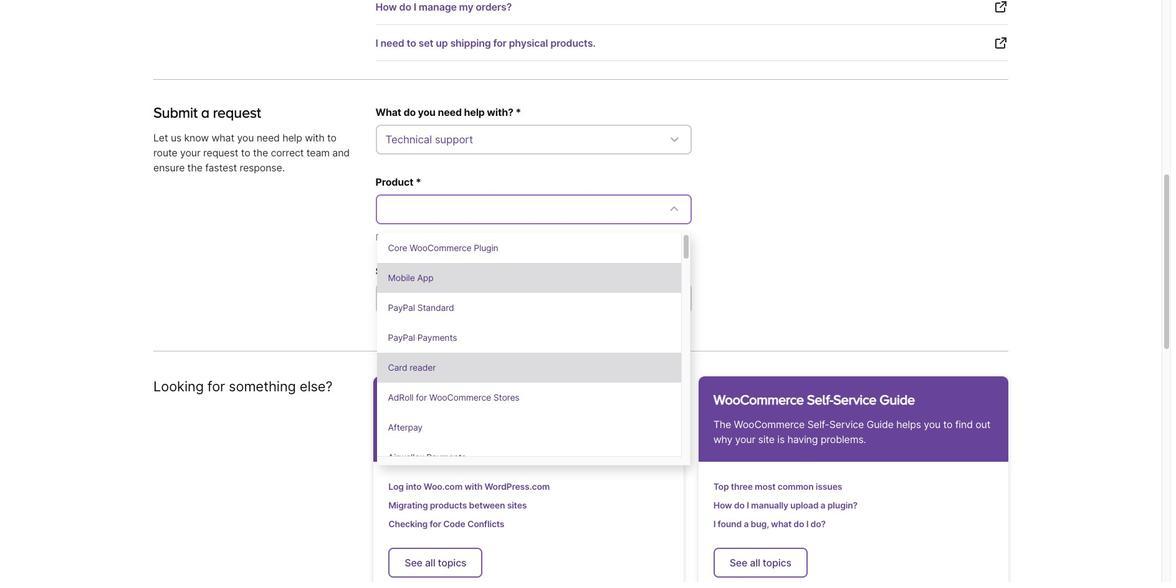 Task type: locate. For each thing, give the bounding box(es) containing it.
paypal
[[388, 302, 415, 313], [388, 332, 415, 343]]

payments up 'woo.com' at the bottom of page
[[426, 452, 466, 462]]

your left site
[[735, 433, 755, 446]]

0 vertical spatial a
[[201, 104, 209, 121]]

1 see all topics from the left
[[405, 557, 466, 569]]

to
[[407, 37, 416, 49], [327, 132, 337, 144], [241, 146, 250, 159], [527, 265, 537, 277], [462, 418, 471, 431], [943, 418, 953, 431]]

0 horizontal spatial topics
[[438, 557, 466, 569]]

card reader option
[[377, 353, 681, 383]]

1 vertical spatial request
[[203, 146, 238, 159]]

the right ensure
[[187, 161, 202, 174]]

i inside "link"
[[414, 1, 416, 13]]

need up correct
[[257, 132, 280, 144]]

1 horizontal spatial see all topics
[[730, 557, 791, 569]]

for right looking on the left bottom of the page
[[207, 378, 225, 394]]

number,
[[528, 232, 561, 242]]

0 horizontal spatial your
[[180, 146, 201, 159]]

1 vertical spatial paypal
[[388, 332, 415, 343]]

1 vertical spatial a
[[821, 500, 825, 510]]

migrating products between sites
[[388, 500, 527, 510]]

three
[[731, 481, 753, 492]]

troubleshooting right our
[[564, 418, 639, 431]]

2 horizontal spatial your
[[735, 433, 755, 446]]

1 horizontal spatial reader
[[476, 232, 502, 242]]

topics
[[438, 557, 466, 569], [763, 557, 791, 569]]

woo.com
[[424, 481, 463, 492]]

do inside "link"
[[399, 1, 411, 13]]

see all topics for woocommerce self-service guide
[[730, 557, 791, 569]]

support
[[435, 133, 473, 146]]

service up problems.
[[829, 418, 864, 431]]

you up technical support
[[418, 106, 436, 118]]

1 vertical spatial into
[[406, 481, 422, 492]]

top three most common issues link
[[713, 481, 842, 492]]

paypal payments option
[[377, 323, 681, 353]]

2 see all topics from the left
[[730, 557, 791, 569]]

0 horizontal spatial reader
[[410, 362, 436, 373]]

into left our
[[526, 418, 543, 431]]

upload
[[790, 500, 819, 510]]

0 vertical spatial help
[[464, 106, 485, 118]]

to left start?
[[462, 418, 471, 431]]

help up correct
[[282, 132, 302, 144]]

what right the know
[[212, 132, 234, 144]]

2 horizontal spatial you
[[924, 418, 941, 431]]

0 horizontal spatial need
[[257, 132, 280, 144]]

2 vertical spatial need
[[257, 132, 280, 144]]

0 horizontal spatial help
[[282, 132, 302, 144]]

all for troubleshooting
[[425, 557, 435, 569]]

you
[[418, 106, 436, 118], [237, 132, 254, 144], [924, 418, 941, 431]]

1 horizontal spatial troubleshooting
[[564, 418, 639, 431]]

1 horizontal spatial see
[[730, 557, 747, 569]]

with up between
[[465, 481, 482, 492]]

plugin
[[474, 242, 498, 253]]

see all topics link down checking for code conflicts link
[[388, 548, 483, 578]]

1 vertical spatial service
[[829, 418, 864, 431]]

1 see from the left
[[405, 557, 422, 569]]

helps
[[896, 418, 921, 431]]

0 vertical spatial what
[[212, 132, 234, 144]]

0 horizontal spatial the
[[187, 161, 202, 174]]

find
[[955, 418, 973, 431]]

guide up helps
[[880, 392, 915, 407]]

2 paypal from the top
[[388, 332, 415, 343]]

issues
[[816, 481, 842, 492]]

troubleshooting inside not sure where to start? dive into our troubleshooting 101 guides.
[[564, 418, 639, 431]]

0 horizontal spatial is
[[464, 265, 472, 277]]

how
[[376, 1, 397, 13], [713, 500, 732, 510]]

how down top
[[713, 500, 732, 510]]

0 vertical spatial with
[[305, 132, 325, 144]]

1 horizontal spatial your
[[436, 232, 453, 242]]

1 vertical spatial is
[[777, 433, 785, 446]]

0 vertical spatial the
[[253, 146, 268, 159]]

the woocommerce self-service guide helps you to find out why your site is having problems.
[[713, 418, 991, 446]]

topics for woocommerce self-service guide
[[763, 557, 791, 569]]

2 vertical spatial you
[[924, 418, 941, 431]]

1 vertical spatial reader
[[410, 362, 436, 373]]

team
[[306, 146, 330, 159]]

request
[[213, 104, 261, 121], [203, 146, 238, 159]]

1 vertical spatial the
[[187, 161, 202, 174]]

2 vertical spatial your
[[735, 433, 755, 446]]

1 vertical spatial *
[[416, 176, 421, 188]]

for right adroll
[[416, 392, 427, 403]]

1 horizontal spatial into
[[526, 418, 543, 431]]

dive
[[503, 418, 523, 431]]

plugin?
[[828, 500, 858, 510]]

2 all from the left
[[750, 557, 760, 569]]

manually
[[751, 500, 788, 510]]

into
[[526, 418, 543, 431], [406, 481, 422, 492]]

list box containing core woocommerce plugin
[[377, 233, 691, 472]]

for
[[493, 37, 507, 49], [207, 378, 225, 394], [416, 392, 427, 403], [430, 518, 441, 529]]

i left manage at the left top of page
[[414, 1, 416, 13]]

1 paypal from the top
[[388, 302, 415, 313]]

request up fastest
[[203, 146, 238, 159]]

to down core woocommerce plugin option at the top of the page
[[527, 265, 537, 277]]

need inside let us know what you need help with to route your request to the correct team and ensure the fastest response.
[[257, 132, 280, 144]]

to inside not sure where to start? dive into our troubleshooting 101 guides.
[[462, 418, 471, 431]]

2 see all topics link from the left
[[713, 548, 808, 578]]

0 horizontal spatial all
[[425, 557, 435, 569]]

see all topics link down bug,
[[713, 548, 808, 578]]

the up response.
[[253, 146, 268, 159]]

1 horizontal spatial the
[[253, 146, 268, 159]]

need left the set
[[381, 37, 404, 49]]

is
[[464, 265, 472, 277], [777, 433, 785, 446]]

1 all from the left
[[425, 557, 435, 569]]

how do i manually upload a plugin?
[[713, 500, 858, 510]]

how for how do i manually upload a plugin?
[[713, 500, 732, 510]]

paypal up card
[[388, 332, 415, 343]]

0 vertical spatial guide
[[880, 392, 915, 407]]

self-
[[807, 392, 833, 407], [807, 418, 829, 431]]

1 vertical spatial how
[[713, 500, 732, 510]]

topics down i found a bug, what do i do? link on the right
[[763, 557, 791, 569]]

list box
[[377, 233, 691, 472]]

stores
[[494, 392, 520, 403]]

to up and
[[327, 132, 337, 144]]

0 horizontal spatial see
[[405, 557, 422, 569]]

migrating
[[388, 500, 428, 510]]

1 horizontal spatial need
[[381, 37, 404, 49]]

0 vertical spatial paypal
[[388, 302, 415, 313]]

1 see all topics link from the left
[[388, 548, 483, 578]]

a right upload
[[821, 500, 825, 510]]

topics for troubleshooting
[[438, 557, 466, 569]]

how for how do i manage my orders?
[[376, 1, 397, 13]]

1 topics from the left
[[438, 557, 466, 569]]

woocommerce inside adroll for woocommerce stores option
[[429, 392, 491, 403]]

log
[[388, 481, 404, 492]]

found
[[718, 518, 742, 529]]

with up team
[[305, 132, 325, 144]]

is right product
[[464, 265, 472, 277]]

submit
[[153, 104, 197, 121]]

1 vertical spatial self-
[[807, 418, 829, 431]]

into inside not sure where to start? dive into our troubleshooting 101 guides.
[[526, 418, 543, 431]]

a up the know
[[201, 104, 209, 121]]

my
[[459, 1, 473, 13]]

1 vertical spatial troubleshooting
[[564, 418, 639, 431]]

1 vertical spatial with
[[465, 481, 482, 492]]

1 horizontal spatial help
[[464, 106, 485, 118]]

1 horizontal spatial is
[[777, 433, 785, 446]]

1 horizontal spatial see all topics link
[[713, 548, 808, 578]]

adroll for woocommerce stores option
[[377, 383, 681, 412]]

airwallex payments option
[[377, 442, 681, 472]]

a left bug,
[[744, 518, 749, 529]]

see all topics down checking for code conflicts link
[[405, 557, 466, 569]]

the
[[253, 146, 268, 159], [187, 161, 202, 174]]

0 horizontal spatial with
[[305, 132, 325, 144]]

i down three
[[747, 500, 749, 510]]

do down three
[[734, 500, 745, 510]]

with
[[305, 132, 325, 144], [465, 481, 482, 492]]

need up support
[[438, 106, 462, 118]]

0 vertical spatial into
[[526, 418, 543, 431]]

do left manage at the left top of page
[[399, 1, 411, 13]]

0 horizontal spatial a
[[201, 104, 209, 121]]

0 horizontal spatial what
[[212, 132, 234, 144]]

1 horizontal spatial all
[[750, 557, 760, 569]]

0 vertical spatial your
[[180, 146, 201, 159]]

with?
[[487, 106, 513, 118]]

for for checking for code conflicts
[[430, 518, 441, 529]]

do right what
[[403, 106, 416, 118]]

angle down image
[[667, 132, 682, 147]]

see all topics for troubleshooting
[[405, 557, 466, 569]]

response.
[[240, 161, 285, 174]]

store
[[376, 265, 401, 277]]

afterpay
[[388, 422, 423, 432]]

angle down image
[[667, 202, 682, 217]]

help
[[464, 106, 485, 118], [282, 132, 302, 144]]

1 vertical spatial what
[[771, 518, 792, 529]]

0 vertical spatial troubleshooting
[[388, 392, 483, 407]]

1 vertical spatial need
[[438, 106, 462, 118]]

adroll for woocommerce stores
[[388, 392, 520, 403]]

how left manage at the left top of page
[[376, 1, 397, 13]]

1 vertical spatial you
[[237, 132, 254, 144]]

payments for paypal payments
[[417, 332, 457, 343]]

0 vertical spatial *
[[516, 106, 521, 118]]

1 vertical spatial your
[[436, 232, 453, 242]]

checking
[[388, 518, 428, 529]]

*
[[516, 106, 521, 118], [416, 176, 421, 188]]

* right 'with?'
[[516, 106, 521, 118]]

for left "physical"
[[493, 37, 507, 49]]

101
[[641, 418, 656, 431]]

0 horizontal spatial how
[[376, 1, 397, 13]]

you right helps
[[924, 418, 941, 431]]

1 vertical spatial help
[[282, 132, 302, 144]]

payments
[[417, 332, 457, 343], [426, 452, 466, 462]]

with inside let us know what you need help with to route your request to the correct team and ensure the fastest response.
[[305, 132, 325, 144]]

see down checking
[[405, 557, 422, 569]]

guide left helps
[[867, 418, 894, 431]]

need inside i need to set up shipping for physical products. link
[[381, 37, 404, 49]]

common
[[778, 481, 814, 492]]

your left card
[[436, 232, 453, 242]]

2 see from the left
[[730, 557, 747, 569]]

your down the know
[[180, 146, 201, 159]]

do?
[[811, 518, 826, 529]]

for inside adroll for woocommerce stores option
[[416, 392, 427, 403]]

your inside "the woocommerce self-service guide helps you to find out why your site is having problems."
[[735, 433, 755, 446]]

i found a bug, what do i do? link
[[713, 518, 826, 529]]

see all topics
[[405, 557, 466, 569], [730, 557, 791, 569]]

paypal payments
[[388, 332, 457, 343]]

do for manually
[[734, 500, 745, 510]]

i need to set up shipping for physical products. link
[[376, 25, 1008, 61]]

log into woo.com with wordpress.com link
[[388, 481, 550, 492]]

0 vertical spatial need
[[381, 37, 404, 49]]

0 vertical spatial service
[[833, 392, 876, 407]]

for for adroll for woocommerce stores
[[416, 392, 427, 403]]

guides.
[[388, 433, 422, 446]]

1 horizontal spatial you
[[418, 106, 436, 118]]

and
[[332, 146, 350, 159]]

to left find at the right of the page
[[943, 418, 953, 431]]

core woocommerce plugin
[[388, 242, 498, 253]]

is right site
[[777, 433, 785, 446]]

to up response.
[[241, 146, 250, 159]]

need
[[381, 37, 404, 49], [438, 106, 462, 118], [257, 132, 280, 144]]

* right product
[[416, 176, 421, 188]]

1 horizontal spatial how
[[713, 500, 732, 510]]

card
[[388, 362, 407, 373]]

see all topics link
[[388, 548, 483, 578], [713, 548, 808, 578]]

request inside let us know what you need help with to route your request to the correct team and ensure the fastest response.
[[203, 146, 238, 159]]

None field
[[376, 194, 692, 472]]

1 horizontal spatial topics
[[763, 557, 791, 569]]

paypal for paypal standard
[[388, 302, 415, 313]]

all down checking for code conflicts link
[[425, 557, 435, 569]]

see all topics down bug,
[[730, 557, 791, 569]]

store this product is connected to
[[376, 265, 537, 277]]

log into woo.com with wordpress.com
[[388, 481, 550, 492]]

request up let us know what you need help with to route your request to the correct team and ensure the fastest response.
[[213, 104, 261, 121]]

sites
[[507, 500, 527, 510]]

topics down code
[[438, 557, 466, 569]]

1 vertical spatial guide
[[867, 418, 894, 431]]

you up response.
[[237, 132, 254, 144]]

reader
[[476, 232, 502, 242], [410, 362, 436, 373]]

troubleshooting up where
[[388, 392, 483, 407]]

migrating products between sites link
[[388, 500, 527, 510]]

0 horizontal spatial troubleshooting
[[388, 392, 483, 407]]

what down how do i manually upload a plugin?
[[771, 518, 792, 529]]

see
[[405, 557, 422, 569], [730, 557, 747, 569]]

0 vertical spatial how
[[376, 1, 397, 13]]

paypal down the mobile
[[388, 302, 415, 313]]

afterpay option
[[377, 412, 681, 442]]

all for woocommerce self-service guide
[[750, 557, 760, 569]]

for left code
[[430, 518, 441, 529]]

0 vertical spatial payments
[[417, 332, 457, 343]]

looking for something else?
[[153, 378, 332, 394]]

app
[[417, 272, 433, 283]]

0 vertical spatial is
[[464, 265, 472, 277]]

0 horizontal spatial see all topics link
[[388, 548, 483, 578]]

do for need
[[403, 106, 416, 118]]

physical
[[509, 37, 548, 49]]

1 vertical spatial payments
[[426, 452, 466, 462]]

airwallex
[[388, 452, 424, 462]]

see down found
[[730, 557, 747, 569]]

manage
[[419, 1, 457, 13]]

product
[[424, 265, 461, 277]]

into right log
[[406, 481, 422, 492]]

help left 'with?'
[[464, 106, 485, 118]]

2 horizontal spatial need
[[438, 106, 462, 118]]

service up "the woocommerce self-service guide helps you to find out why your site is having problems."
[[833, 392, 876, 407]]

0 horizontal spatial you
[[237, 132, 254, 144]]

2 topics from the left
[[763, 557, 791, 569]]

1 horizontal spatial a
[[744, 518, 749, 529]]

0 horizontal spatial see all topics
[[405, 557, 466, 569]]

woocommerce
[[410, 242, 472, 253], [429, 392, 491, 403], [713, 392, 804, 407], [734, 418, 805, 431]]

0 vertical spatial you
[[418, 106, 436, 118]]

i
[[414, 1, 416, 13], [376, 37, 378, 49], [747, 500, 749, 510], [713, 518, 716, 529], [806, 518, 809, 529]]

how inside "link"
[[376, 1, 397, 13]]

all down bug,
[[750, 557, 760, 569]]

payments down standard
[[417, 332, 457, 343]]

sure
[[408, 418, 428, 431]]



Task type: describe. For each thing, give the bounding box(es) containing it.
shipping
[[450, 37, 491, 49]]

between
[[469, 500, 505, 510]]

do for manage
[[399, 1, 411, 13]]

not sure where to start? dive into our troubleshooting 101 guides.
[[388, 418, 656, 446]]

products
[[430, 500, 467, 510]]

mobile app
[[388, 272, 433, 283]]

where
[[431, 418, 459, 431]]

let us know what you need help with to route your request to the correct team and ensure the fastest response.
[[153, 132, 350, 174]]

orders?
[[476, 1, 512, 13]]

i need to set up shipping for physical products.
[[376, 37, 596, 49]]

Technical support field
[[376, 125, 692, 154]]

paypal standard option
[[377, 293, 681, 323]]

top
[[713, 481, 729, 492]]

0 horizontal spatial *
[[416, 176, 421, 188]]

connected
[[474, 265, 525, 277]]

wordpress.com
[[485, 481, 550, 492]]

how do i manage my orders?
[[376, 1, 512, 13]]

0 vertical spatial self-
[[807, 392, 833, 407]]

0 horizontal spatial into
[[406, 481, 422, 492]]

top three most common issues
[[713, 481, 842, 492]]

2 vertical spatial a
[[744, 518, 749, 529]]

what do you need help with? *
[[376, 106, 521, 118]]

you inside "the woocommerce self-service guide helps you to find out why your site is having problems."
[[924, 418, 941, 431]]

know
[[184, 132, 209, 144]]

else?
[[300, 378, 332, 394]]

our
[[546, 418, 561, 431]]

not
[[388, 418, 405, 431]]

this
[[403, 265, 422, 277]]

for for looking for something else?
[[207, 378, 225, 394]]

card
[[456, 232, 474, 242]]

help inside let us know what you need help with to route your request to the correct team and ensure the fastest response.
[[282, 132, 302, 144]]

none field containing core woocommerce plugin
[[376, 194, 692, 472]]

0 vertical spatial request
[[213, 104, 261, 121]]

service inside "the woocommerce self-service guide helps you to find out why your site is having problems."
[[829, 418, 864, 431]]

submit a request
[[153, 104, 261, 121]]

site
[[758, 433, 775, 446]]

checking for code conflicts link
[[388, 518, 504, 529]]

is inside "the woocommerce self-service guide helps you to find out why your site is having problems."
[[777, 433, 785, 446]]

see for woocommerce self-service guide
[[730, 557, 747, 569]]

problems.
[[821, 433, 866, 446]]

you inside let us know what you need help with to route your request to the correct team and ensure the fastest response.
[[237, 132, 254, 144]]

conflicts
[[467, 518, 504, 529]]

having
[[787, 433, 818, 446]]

technical
[[385, 133, 432, 146]]

woocommerce inside "the woocommerce self-service guide helps you to find out why your site is having problems."
[[734, 418, 805, 431]]

standard
[[417, 302, 454, 313]]

2 horizontal spatial a
[[821, 500, 825, 510]]

paypal for paypal payments
[[388, 332, 415, 343]]

something
[[229, 378, 296, 394]]

most
[[755, 481, 776, 492]]

1 horizontal spatial *
[[516, 106, 521, 118]]

mobile
[[388, 272, 415, 283]]

adroll
[[388, 392, 414, 403]]

out
[[976, 418, 991, 431]]

if
[[563, 232, 568, 242]]

technical support
[[385, 133, 473, 146]]

woocommerce inside core woocommerce plugin option
[[410, 242, 472, 253]]

ensure
[[153, 161, 185, 174]]

woocommerce self-service guide
[[713, 392, 915, 407]]

1 horizontal spatial with
[[465, 481, 482, 492]]

start?
[[474, 418, 500, 431]]

fastest
[[205, 161, 237, 174]]

please include your card reader order number, if available.
[[376, 232, 608, 242]]

available.
[[571, 232, 608, 242]]

see all topics link for woocommerce self-service guide
[[713, 548, 808, 578]]

i left do?
[[806, 518, 809, 529]]

i left the set
[[376, 37, 378, 49]]

0 vertical spatial reader
[[476, 232, 502, 242]]

order
[[505, 232, 526, 242]]

us
[[171, 132, 182, 144]]

do left do?
[[794, 518, 804, 529]]

to inside "the woocommerce self-service guide helps you to find out why your site is having problems."
[[943, 418, 953, 431]]

up
[[436, 37, 448, 49]]

set
[[419, 37, 433, 49]]

i left found
[[713, 518, 716, 529]]

your inside let us know what you need help with to route your request to the correct team and ensure the fastest response.
[[180, 146, 201, 159]]

code
[[443, 518, 465, 529]]

correct
[[271, 146, 304, 159]]

card reader
[[388, 362, 436, 373]]

1 horizontal spatial what
[[771, 518, 792, 529]]

guide inside "the woocommerce self-service guide helps you to find out why your site is having problems."
[[867, 418, 894, 431]]

payments for airwallex payments
[[426, 452, 466, 462]]

to left the set
[[407, 37, 416, 49]]

why
[[713, 433, 732, 446]]

see for troubleshooting
[[405, 557, 422, 569]]

the
[[713, 418, 731, 431]]

how do i manage my orders? link
[[376, 0, 1008, 25]]

route
[[153, 146, 177, 159]]

what
[[376, 106, 401, 118]]

let
[[153, 132, 168, 144]]

i found a bug, what do i do?
[[713, 518, 826, 529]]

include
[[404, 232, 433, 242]]

core woocommerce plugin option
[[377, 233, 681, 263]]

self- inside "the woocommerce self-service guide helps you to find out why your site is having problems."
[[807, 418, 829, 431]]

for inside i need to set up shipping for physical products. link
[[493, 37, 507, 49]]

reader inside card reader option
[[410, 362, 436, 373]]

checking for code conflicts
[[388, 518, 504, 529]]

please
[[376, 232, 402, 242]]

mobile app option
[[377, 263, 681, 293]]

see all topics link for troubleshooting
[[388, 548, 483, 578]]

airwallex payments
[[388, 452, 466, 462]]

what inside let us know what you need help with to route your request to the correct team and ensure the fastest response.
[[212, 132, 234, 144]]

list box inside field
[[377, 233, 691, 472]]

products.
[[550, 37, 596, 49]]



Task type: vqa. For each thing, say whether or not it's contained in the screenshot.
for
yes



